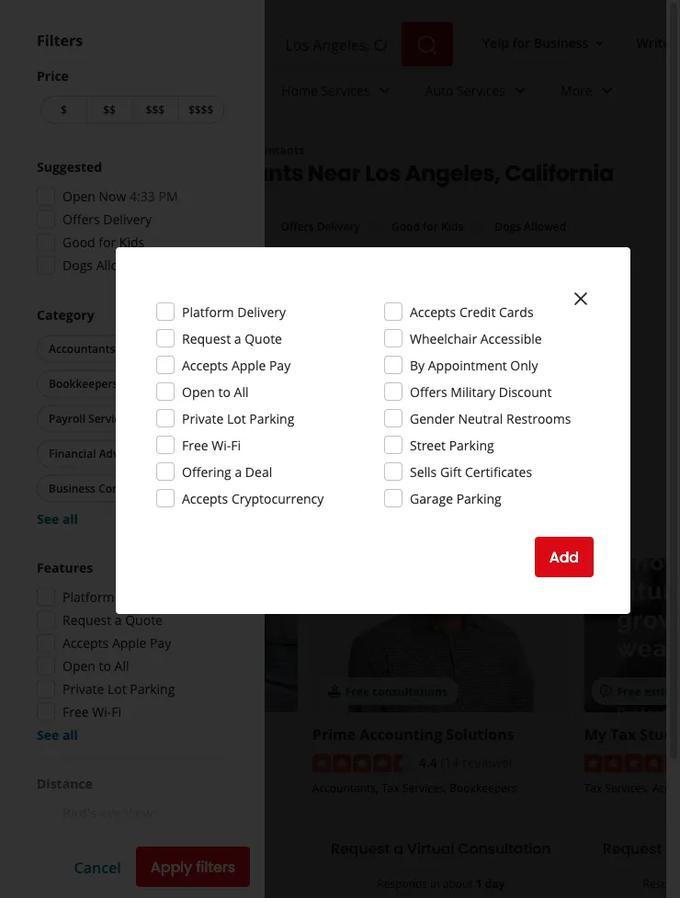 Task type: describe. For each thing, give the bounding box(es) containing it.
16 free consultations v2 image
[[327, 684, 342, 699]]

1 horizontal spatial about
[[443, 877, 473, 892]]

platform delivery inside group
[[63, 589, 166, 606]]

garage parking
[[410, 490, 502, 507]]

wi- inside add dialog
[[212, 436, 231, 454]]

more link
[[546, 66, 633, 120]]

a up and
[[234, 330, 241, 347]]

near
[[308, 158, 361, 188]]

delivery inside offers delivery "button"
[[317, 218, 361, 233]]

home services link
[[267, 66, 411, 120]]

bird's-
[[63, 805, 100, 822]]

california
[[505, 158, 614, 188]]

tax right my
[[611, 724, 637, 744]]

prime
[[313, 724, 356, 744]]

by appointment only
[[410, 356, 538, 374]]

$$ button
[[86, 96, 132, 124]]

accepts up the you
[[182, 490, 228, 507]]

open inside add dialog
[[182, 383, 215, 400]]

financial advising
[[49, 446, 144, 461]]

accountants button
[[37, 335, 127, 363]]

4.4 (14 reviews)
[[419, 753, 512, 771]]

accepts inside group
[[63, 635, 109, 652]]

auto services
[[425, 81, 506, 99]]

$$
[[103, 102, 116, 117]]

jarrar
[[40, 724, 83, 744]]

responds in about 1 day
[[377, 877, 505, 892]]

only
[[511, 356, 538, 374]]

prime accounting solutions link
[[313, 724, 515, 744]]

quote inside group
[[125, 612, 163, 629]]

for inside button
[[513, 34, 531, 51]]

sells gift certificates
[[410, 463, 533, 480]]

home
[[282, 81, 318, 99]]

special offers for you
[[37, 508, 226, 534]]

fi inside add dialog
[[231, 436, 241, 454]]

pay inside group
[[150, 635, 171, 652]]

get started button
[[68, 427, 179, 468]]

request a virtual consultation
[[331, 839, 551, 860]]

price group
[[37, 66, 228, 127]]

search image
[[417, 34, 439, 56]]

request a quote inside add dialog
[[182, 330, 282, 347]]

4:33
[[130, 188, 155, 205]]

16 chevron down v2 image
[[593, 36, 607, 50]]

filters
[[196, 857, 235, 878]]

1 horizontal spatial bookkeepers
[[450, 780, 517, 796]]

now
[[99, 188, 126, 205]]

driving (5 mi.) biking (2 mi.) walking (1 mi.)
[[63, 829, 150, 897]]

quote inside add dialog
[[245, 330, 282, 347]]

auto services link
[[411, 66, 546, 120]]

delivery down offers on the bottom
[[118, 589, 166, 606]]

request a virtual consultation button
[[313, 829, 570, 869]]

restaurants link
[[140, 66, 267, 120]]

parking down get
[[249, 410, 295, 427]]

bird's-eye view
[[63, 805, 153, 822]]

4.4
[[419, 753, 437, 771]]

a left virtual
[[394, 839, 404, 860]]

by
[[410, 356, 425, 374]]

tax services
[[146, 341, 211, 356]]

free right 16 free consultations v2 image
[[346, 684, 370, 699]]

platform inside add dialog
[[182, 303, 234, 320]]

(2
[[102, 854, 114, 872]]

1 vertical spatial view
[[118, 839, 153, 860]]

a up accepts cryptocurrency
[[235, 463, 242, 480]]

good inside button
[[392, 218, 420, 233]]

0 vertical spatial mi.)
[[123, 829, 145, 847]]

biking
[[63, 854, 99, 872]]

16 deal v2 image
[[55, 684, 70, 699]]

financial inside tax services, payroll services, financial advising
[[88, 799, 133, 814]]

parking inside group
[[130, 681, 175, 698]]

open to all inside group
[[63, 658, 129, 675]]

local
[[304, 321, 348, 347]]

angeles,
[[405, 158, 501, 188]]

group containing category
[[33, 306, 228, 528]]

reviews) for jarrar & associates cpas
[[191, 753, 240, 771]]

accessible
[[481, 330, 542, 347]]

bookkeepers inside button
[[49, 376, 118, 391]]

$$$$ button
[[178, 96, 224, 124]]

services, down '5 star rating' image
[[605, 780, 650, 796]]

good for kids inside button
[[392, 218, 464, 233]]

write a link
[[629, 26, 681, 59]]

see for category
[[37, 510, 59, 528]]

estima
[[645, 684, 681, 699]]

free inside 'free price estimates from local tax professionals tell us about your project and get help from sponsored businesses.'
[[68, 321, 107, 347]]

payroll inside 'button'
[[49, 411, 86, 426]]

my tax studio link
[[585, 724, 681, 744]]

offering a deal
[[182, 463, 272, 480]]

accepts apple pay inside add dialog
[[182, 356, 291, 374]]

parking up sells gift certificates
[[449, 436, 494, 454]]

accountants down the home
[[235, 143, 305, 158]]

$ button
[[40, 96, 86, 124]]

solutions
[[446, 724, 515, 744]]

advising inside tax services, payroll services, financial advising
[[136, 799, 179, 814]]

financial advising button
[[37, 440, 156, 468]]

request up respon at right bottom
[[603, 839, 662, 860]]

services, down 16 verified v2 icon
[[40, 799, 85, 814]]

financial inside financial advising button
[[49, 446, 96, 461]]

garage
[[410, 490, 453, 507]]

tax down '5 star rating' image
[[585, 780, 603, 796]]

v
[[679, 839, 681, 860]]

accountants, tax services, bookkeepers
[[313, 780, 517, 796]]

0 vertical spatial from
[[256, 321, 301, 347]]

accepts cryptocurrency
[[182, 490, 324, 507]]

prime accounting solutions
[[313, 724, 515, 744]]

features
[[37, 559, 93, 577]]

for left the you
[[163, 508, 188, 534]]

services, down 4.6 (21 reviews)
[[178, 783, 223, 798]]

wi- inside group
[[92, 703, 112, 721]]

1 horizontal spatial business
[[534, 34, 589, 51]]

5 star rating image
[[585, 755, 681, 773]]

jarrar & associates cpas
[[40, 724, 219, 744]]

distance
[[37, 775, 93, 793]]

reviews) for prime accounting solutions
[[463, 753, 512, 771]]

see all button for features
[[37, 726, 78, 744]]

for inside group
[[99, 234, 116, 251]]

group containing suggested
[[37, 158, 228, 275]]

a right write
[[674, 34, 681, 51]]

10
[[82, 158, 104, 188]]

$
[[61, 102, 67, 117]]

add button
[[535, 537, 594, 578]]

free estima
[[618, 684, 681, 699]]

services for auto services
[[457, 81, 506, 99]]

estimates
[[161, 321, 253, 347]]

street parking
[[410, 436, 494, 454]]

all for category
[[62, 510, 78, 528]]

best
[[108, 158, 156, 188]]

accountants down $$$$ button
[[161, 158, 303, 188]]

private lot parking inside add dialog
[[182, 410, 295, 427]]

free wi-fi inside group
[[63, 703, 121, 721]]

a left v
[[666, 839, 676, 860]]

all inside add dialog
[[234, 383, 249, 400]]

platform inside group
[[63, 589, 115, 606]]

free consultations link
[[313, 558, 570, 713]]

lot inside group
[[108, 681, 127, 698]]

offers inside offers delivery "button"
[[281, 218, 314, 233]]

private inside group
[[63, 681, 104, 698]]

platform delivery inside add dialog
[[182, 303, 286, 320]]

get started
[[83, 438, 164, 458]]

$$$
[[146, 102, 165, 117]]

auto
[[425, 81, 454, 99]]

get
[[251, 380, 270, 398]]

credit
[[460, 303, 496, 320]]

dogs allowed inside button
[[495, 218, 567, 233]]

to inside add dialog
[[218, 383, 231, 400]]

24 chevron down v2 image
[[597, 79, 619, 102]]

offers delivery inside "button"
[[281, 218, 361, 233]]

dogs allowed inside group
[[63, 257, 144, 274]]

apply
[[151, 857, 192, 878]]

private lot parking inside group
[[63, 681, 175, 698]]

request a quote inside group
[[63, 612, 163, 629]]

2 vertical spatial open
[[63, 658, 96, 675]]

request a v
[[603, 839, 681, 860]]

license
[[105, 783, 146, 798]]

dogs inside button
[[495, 218, 521, 233]]

tax down 4.4 star rating image
[[382, 780, 400, 796]]

add
[[550, 547, 579, 568]]

24 chevron down v2 image for home services
[[374, 79, 396, 102]]

1
[[476, 877, 482, 892]]

services for home services
[[321, 81, 370, 99]]

4.4 star rating image
[[313, 755, 412, 773]]

filters group
[[37, 212, 582, 241]]

open to all inside add dialog
[[182, 383, 249, 400]]

free right 16 free estimates v2 image
[[618, 684, 642, 699]]

16 filter v2 image
[[52, 220, 67, 234]]

4.6
[[147, 753, 165, 771]]

business consulting
[[49, 481, 155, 496]]

project
[[179, 380, 221, 398]]

all inside button
[[74, 218, 88, 233]]

studio
[[640, 724, 681, 744]]

accepts up project
[[182, 356, 228, 374]]

free price estimates from local tax professionals tell us about your project and get help from sponsored businesses.
[[68, 321, 472, 398]]

my tax studio
[[585, 724, 681, 744]]

get
[[83, 438, 108, 458]]



Task type: vqa. For each thing, say whether or not it's contained in the screenshot.
Accounting on the right bottom of the page
yes



Task type: locate. For each thing, give the bounding box(es) containing it.
delivery inside add dialog
[[238, 303, 286, 320]]

see all for features
[[37, 726, 78, 744]]

0 horizontal spatial payroll
[[49, 411, 86, 426]]

kids down angeles,
[[441, 218, 464, 233]]

accounting
[[360, 724, 442, 744]]

2 24 chevron down v2 image from the left
[[509, 79, 532, 102]]

0 vertical spatial apple
[[232, 356, 266, 374]]

0 vertical spatial lot
[[227, 410, 246, 427]]

1 vertical spatial group
[[33, 306, 228, 528]]

16 free estimates v2 image
[[599, 684, 614, 699]]

2 reviews) from the left
[[463, 753, 512, 771]]

view
[[125, 805, 153, 822], [118, 839, 153, 860]]

platform down features
[[63, 589, 115, 606]]

business left the 16 chevron down v2 icon
[[534, 34, 589, 51]]

deal inside add dialog
[[245, 463, 272, 480]]

0 vertical spatial to
[[218, 383, 231, 400]]

kids inside group
[[119, 234, 145, 251]]

consultation
[[458, 839, 551, 860]]

view inside option group
[[125, 805, 153, 822]]

bookkeepers
[[49, 376, 118, 391], [450, 780, 517, 796]]

tax inside tax services button
[[146, 341, 165, 356]]

free wi-fi inside add dialog
[[182, 436, 241, 454]]

1 vertical spatial dogs
[[63, 257, 93, 274]]

request up responds
[[331, 839, 390, 860]]

delivery up 'free price estimates from local tax professionals tell us about your project and get help from sponsored businesses.'
[[238, 303, 286, 320]]

view business link
[[40, 829, 298, 869]]

0 vertical spatial advising
[[99, 446, 144, 461]]

for inside button
[[423, 218, 439, 233]]

open to all left get
[[182, 383, 249, 400]]

0 horizontal spatial platform
[[63, 589, 115, 606]]

free down $100 on the bottom of page
[[63, 703, 89, 721]]

help
[[273, 380, 299, 398]]

services for tax services
[[168, 341, 211, 356]]

tax inside tax services, payroll services, financial advising
[[158, 783, 176, 798]]

accepts
[[410, 303, 456, 320], [182, 356, 228, 374], [182, 490, 228, 507], [63, 635, 109, 652]]

fi down $100 for $120 deal
[[112, 703, 121, 721]]

see all button left &
[[37, 726, 78, 744]]

sells
[[410, 463, 437, 480]]

wi-
[[212, 436, 231, 454], [92, 703, 112, 721]]

wheelchair
[[410, 330, 477, 347]]

24 chevron down v2 image down yelp for business
[[509, 79, 532, 102]]

all
[[62, 510, 78, 528], [62, 726, 78, 744]]

more
[[561, 81, 593, 99]]

payroll down 4.6 (21 reviews)
[[226, 783, 261, 798]]

1 horizontal spatial payroll
[[226, 783, 261, 798]]

see left &
[[37, 726, 59, 744]]

1 horizontal spatial from
[[303, 380, 332, 398]]

from right help
[[303, 380, 332, 398]]

1 horizontal spatial dogs
[[495, 218, 521, 233]]

offers military discount
[[410, 383, 552, 400]]

0 vertical spatial about
[[110, 380, 145, 398]]

see for features
[[37, 726, 59, 744]]

see all up features
[[37, 510, 78, 528]]

in
[[431, 877, 440, 892]]

1 horizontal spatial apple
[[232, 356, 266, 374]]

see all button
[[37, 510, 78, 528], [37, 726, 78, 744]]

gender neutral restrooms
[[410, 410, 572, 427]]

2 all from the top
[[62, 726, 78, 744]]

$120
[[121, 684, 146, 699]]

open down suggested
[[63, 188, 96, 205]]

24 chevron down v2 image for auto services
[[509, 79, 532, 102]]

0 vertical spatial open to all
[[182, 383, 249, 400]]

accountants inside accountants button
[[49, 341, 115, 356]]

0 vertical spatial quote
[[245, 330, 282, 347]]

1 vertical spatial fi
[[112, 703, 121, 721]]

business inside group
[[49, 481, 96, 496]]

0 horizontal spatial reviews)
[[191, 753, 240, 771]]

free up offering
[[182, 436, 208, 454]]

0 horizontal spatial bookkeepers
[[49, 376, 118, 391]]

group
[[37, 158, 228, 275], [33, 306, 228, 528], [37, 559, 228, 744]]

financial down payroll services 'button'
[[49, 446, 96, 461]]

0 horizontal spatial pay
[[150, 635, 171, 652]]

fi inside group
[[112, 703, 121, 721]]

lot right $100 on the bottom of page
[[108, 681, 127, 698]]

restaurants
[[154, 81, 226, 99]]

good for kids button
[[380, 212, 476, 240]]

good down los on the top
[[392, 218, 420, 233]]

eye
[[100, 805, 121, 822]]

0 vertical spatial wi-
[[212, 436, 231, 454]]

for left $120
[[102, 684, 118, 699]]

(1
[[113, 879, 124, 897]]

private lot parking up the jarrar & associates cpas link
[[63, 681, 175, 698]]

free wi-fi up offering
[[182, 436, 241, 454]]

services inside payroll services 'button'
[[88, 411, 132, 426]]

good
[[392, 218, 420, 233], [63, 234, 95, 251]]

good for kids down angeles,
[[392, 218, 464, 233]]

accountants up bookkeepers button at the left of page
[[49, 341, 115, 356]]

see all button for category
[[37, 510, 78, 528]]

1 horizontal spatial all
[[115, 658, 129, 675]]

dogs inside group
[[63, 257, 93, 274]]

0 horizontal spatial accepts apple pay
[[63, 635, 171, 652]]

1 horizontal spatial good for kids
[[392, 218, 464, 233]]

cancel button
[[74, 857, 121, 877]]

for right yelp
[[513, 34, 531, 51]]

request inside group
[[63, 612, 111, 629]]

1 see all from the top
[[37, 510, 78, 528]]

dogs down all button
[[63, 257, 93, 274]]

offers delivery inside group
[[63, 211, 152, 228]]

1 vertical spatial all
[[234, 383, 249, 400]]

accepts up wheelchair
[[410, 303, 456, 320]]

accountants
[[235, 143, 305, 158], [161, 158, 303, 188], [49, 341, 115, 356]]

2 see all from the top
[[37, 726, 78, 744]]

24 chevron down v2 image left the auto
[[374, 79, 396, 102]]

apply filters
[[151, 857, 235, 878]]

lot inside add dialog
[[227, 410, 246, 427]]

private inside add dialog
[[182, 410, 224, 427]]

open right "your"
[[182, 383, 215, 400]]

good for kids
[[392, 218, 464, 233], [63, 234, 145, 251]]

apple inside group
[[112, 635, 146, 652]]

None search field
[[140, 22, 457, 66]]

2 see all button from the top
[[37, 726, 78, 744]]

0 vertical spatial open
[[63, 188, 96, 205]]

1 horizontal spatial request a quote
[[182, 330, 282, 347]]

advising
[[99, 446, 144, 461], [136, 799, 179, 814]]

yelp
[[483, 34, 510, 51]]

parking down sells gift certificates
[[457, 490, 502, 507]]

payroll inside tax services, payroll services, financial advising
[[226, 783, 261, 798]]

a
[[674, 34, 681, 51], [234, 330, 241, 347], [235, 463, 242, 480], [115, 612, 122, 629], [394, 839, 404, 860], [666, 839, 676, 860]]

you
[[192, 508, 226, 534]]

0 horizontal spatial wi-
[[92, 703, 112, 721]]

tax
[[352, 321, 385, 347], [146, 341, 165, 356], [611, 724, 637, 744], [382, 780, 400, 796], [585, 780, 603, 796], [158, 783, 176, 798]]

1 horizontal spatial pay
[[269, 356, 291, 374]]

1 vertical spatial from
[[303, 380, 332, 398]]

open to all up $100 on the bottom of page
[[63, 658, 129, 675]]

1 reviews) from the left
[[191, 753, 240, 771]]

0 vertical spatial fi
[[231, 436, 241, 454]]

bookkeepers button
[[37, 370, 130, 398]]

services
[[321, 81, 370, 99], [457, 81, 506, 99], [168, 341, 211, 356], [88, 411, 132, 426]]

option group
[[37, 775, 228, 898]]

platform delivery up estimates
[[182, 303, 286, 320]]

financial
[[49, 446, 96, 461], [88, 799, 133, 814]]

accepts apple pay inside group
[[63, 635, 171, 652]]

free inside group
[[63, 703, 89, 721]]

1 vertical spatial see
[[37, 726, 59, 744]]

$100 for $120 deal link
[[40, 558, 298, 713]]

all up $100 for $120 deal
[[115, 658, 129, 675]]

pay up help
[[269, 356, 291, 374]]

to inside group
[[99, 658, 111, 675]]

private up &
[[63, 681, 104, 698]]

to up $100 for $120 deal
[[99, 658, 111, 675]]

1 vertical spatial private lot parking
[[63, 681, 175, 698]]

0 horizontal spatial private
[[63, 681, 104, 698]]

quote up get
[[245, 330, 282, 347]]

pay
[[269, 356, 291, 374], [150, 635, 171, 652]]

price
[[37, 67, 69, 84]]

a inside group
[[115, 612, 122, 629]]

1 vertical spatial open
[[182, 383, 215, 400]]

0 vertical spatial deal
[[245, 463, 272, 480]]

for
[[513, 34, 531, 51], [423, 218, 439, 233], [99, 234, 116, 251], [163, 508, 188, 534], [102, 684, 118, 699]]

bookkeepers down accountants button
[[49, 376, 118, 391]]

mi.)
[[123, 829, 145, 847], [117, 854, 139, 872], [128, 879, 150, 897]]

0 vertical spatial view
[[125, 805, 153, 822]]

pay inside add dialog
[[269, 356, 291, 374]]

1 horizontal spatial free wi-fi
[[182, 436, 241, 454]]

(21
[[169, 753, 187, 771]]

services for payroll services
[[88, 411, 132, 426]]

professionals
[[68, 347, 191, 372]]

free wi-fi down $100 on the bottom of page
[[63, 703, 121, 721]]

allowed inside button
[[524, 218, 567, 233]]

1 horizontal spatial dogs allowed
[[495, 218, 567, 233]]

1 horizontal spatial lot
[[227, 410, 246, 427]]

1 vertical spatial see all
[[37, 726, 78, 744]]

2 vertical spatial group
[[37, 559, 228, 744]]

0 vertical spatial all
[[62, 510, 78, 528]]

1 horizontal spatial fi
[[231, 436, 241, 454]]

sponsored
[[335, 380, 399, 398]]

group containing features
[[37, 559, 228, 744]]

open to all
[[182, 383, 249, 400], [63, 658, 129, 675]]

offers down now
[[63, 211, 100, 228]]

0 horizontal spatial quote
[[125, 612, 163, 629]]

offers inside add dialog
[[410, 383, 448, 400]]

services up project
[[168, 341, 211, 356]]

0 vertical spatial see
[[37, 510, 59, 528]]

apple inside add dialog
[[232, 356, 266, 374]]

request down features
[[63, 612, 111, 629]]

0 horizontal spatial apple
[[112, 635, 146, 652]]

1 vertical spatial good for kids
[[63, 234, 145, 251]]

2 see from the top
[[37, 726, 59, 744]]

option group containing distance
[[37, 775, 228, 898]]

from
[[256, 321, 301, 347], [303, 380, 332, 398]]

jarrar & associates cpas link
[[40, 724, 219, 744]]

bookkeepers down 4.4 (14 reviews)
[[450, 780, 517, 796]]

offers up gender
[[410, 383, 448, 400]]

0 vertical spatial private
[[182, 410, 224, 427]]

dogs allowed down 'california'
[[495, 218, 567, 233]]

deal right $120
[[149, 684, 173, 699]]

0 vertical spatial good
[[392, 218, 420, 233]]

free inside add dialog
[[182, 436, 208, 454]]

4.6 star rating image
[[40, 755, 140, 773]]

write a
[[637, 34, 681, 51]]

a up $100 for $120 deal
[[115, 612, 122, 629]]

0 horizontal spatial dogs allowed
[[63, 257, 144, 274]]

dogs allowed button
[[483, 212, 579, 240]]

see all left &
[[37, 726, 78, 744]]

platform delivery down features
[[63, 589, 166, 606]]

all inside group
[[115, 658, 129, 675]]

allowed inside group
[[96, 257, 144, 274]]

kids inside good for kids button
[[441, 218, 464, 233]]

all right 16 filter v2 image
[[74, 218, 88, 233]]

0 horizontal spatial all
[[74, 218, 88, 233]]

all for features
[[62, 726, 78, 744]]

services inside the home services link
[[321, 81, 370, 99]]

about
[[110, 380, 145, 398], [443, 877, 473, 892]]

about inside 'free price estimates from local tax professionals tell us about your project and get help from sponsored businesses.'
[[110, 380, 145, 398]]

1 vertical spatial good
[[63, 234, 95, 251]]

1 all from the top
[[62, 510, 78, 528]]

$100
[[74, 684, 99, 699]]

1 see all button from the top
[[37, 510, 78, 528]]

all button
[[40, 212, 100, 241]]

mi.) right (1
[[128, 879, 150, 897]]

military
[[451, 383, 496, 400]]

2 vertical spatial mi.)
[[128, 879, 150, 897]]

tax inside 'free price estimates from local tax professionals tell us about your project and get help from sponsored businesses.'
[[352, 321, 385, 347]]

1 vertical spatial dogs allowed
[[63, 257, 144, 274]]

restrooms
[[507, 410, 572, 427]]

about right us
[[110, 380, 145, 398]]

1 horizontal spatial platform
[[182, 303, 234, 320]]

gender
[[410, 410, 455, 427]]

1 vertical spatial to
[[99, 658, 111, 675]]

0 vertical spatial bookkeepers
[[49, 376, 118, 391]]

0 horizontal spatial platform delivery
[[63, 589, 166, 606]]

services inside tax services button
[[168, 341, 211, 356]]

see all for category
[[37, 510, 78, 528]]

parking up associates
[[130, 681, 175, 698]]

payroll down tell
[[49, 411, 86, 426]]

discount
[[499, 383, 552, 400]]

business up special
[[49, 481, 96, 496]]

my
[[585, 724, 607, 744]]

pm
[[159, 188, 178, 205]]

payroll services
[[49, 411, 132, 426]]

0 vertical spatial platform delivery
[[182, 303, 286, 320]]

kids
[[441, 218, 464, 233], [119, 234, 145, 251]]

apple
[[232, 356, 266, 374], [112, 635, 146, 652]]

0 vertical spatial dogs
[[495, 218, 521, 233]]

1 horizontal spatial good
[[392, 218, 420, 233]]

0 horizontal spatial good for kids
[[63, 234, 145, 251]]

2 vertical spatial all
[[115, 658, 129, 675]]

los
[[365, 158, 401, 188]]

platform up estimates
[[182, 303, 234, 320]]

tax services, accou
[[585, 780, 681, 796]]

1 horizontal spatial accepts apple pay
[[182, 356, 291, 374]]

request up project
[[182, 330, 231, 347]]

all left &
[[62, 726, 78, 744]]

offering
[[182, 463, 232, 480]]

services inside auto services link
[[457, 81, 506, 99]]

offers
[[107, 508, 160, 534]]

offers inside group
[[63, 211, 100, 228]]

certificates
[[465, 463, 533, 480]]

virtual
[[407, 839, 455, 860]]

mi.) right (2
[[117, 854, 139, 872]]

0 horizontal spatial business
[[49, 481, 96, 496]]

open up $100 on the bottom of page
[[63, 658, 96, 675]]

1 vertical spatial platform delivery
[[63, 589, 166, 606]]

0 vertical spatial all
[[74, 218, 88, 233]]

1 vertical spatial payroll
[[226, 783, 261, 798]]

accepts apple pay up and
[[182, 356, 291, 374]]

1 vertical spatial deal
[[149, 684, 173, 699]]

request inside add dialog
[[182, 330, 231, 347]]

dogs allowed down all button
[[63, 257, 144, 274]]

services, down 4.4
[[403, 780, 447, 796]]

your
[[148, 380, 176, 398]]

for down now
[[99, 234, 116, 251]]

0 vertical spatial free wi-fi
[[182, 436, 241, 454]]

to left get
[[218, 383, 231, 400]]

0 vertical spatial group
[[37, 158, 228, 275]]

price
[[111, 321, 157, 347]]

platform delivery
[[182, 303, 286, 320], [63, 589, 166, 606]]

1 horizontal spatial deal
[[245, 463, 272, 480]]

kids down 4:33
[[119, 234, 145, 251]]

offers
[[63, 211, 100, 228], [281, 218, 314, 233], [410, 383, 448, 400]]

good for kids inside group
[[63, 234, 145, 251]]

advising inside button
[[99, 446, 144, 461]]

view business
[[118, 839, 220, 860]]

see up features
[[37, 510, 59, 528]]

fi up offering a deal
[[231, 436, 241, 454]]

walking
[[63, 879, 110, 897]]

1 24 chevron down v2 image from the left
[[374, 79, 396, 102]]

1 horizontal spatial 24 chevron down v2 image
[[509, 79, 532, 102]]

1 horizontal spatial offers
[[281, 218, 314, 233]]

1 horizontal spatial kids
[[441, 218, 464, 233]]

1 horizontal spatial private lot parking
[[182, 410, 295, 427]]

0 vertical spatial good for kids
[[392, 218, 464, 233]]

tax down 4.6 at the bottom left of the page
[[158, 783, 176, 798]]

dogs allowed
[[495, 218, 567, 233], [63, 257, 144, 274]]

tax services, payroll services, financial advising
[[40, 783, 261, 814]]

pay up $100 for $120 deal
[[150, 635, 171, 652]]

1 see from the top
[[37, 510, 59, 528]]

parking
[[249, 410, 295, 427], [449, 436, 494, 454], [457, 490, 502, 507], [130, 681, 175, 698]]

private down project
[[182, 410, 224, 427]]

tell
[[68, 380, 89, 398]]

dogs down 'california'
[[495, 218, 521, 233]]

reviews) down cpas
[[191, 753, 240, 771]]

day
[[485, 877, 505, 892]]

1 vertical spatial financial
[[88, 799, 133, 814]]

0 horizontal spatial offers delivery
[[63, 211, 152, 228]]

24 chevron down v2 image
[[374, 79, 396, 102], [509, 79, 532, 102]]

(14
[[441, 753, 459, 771]]

0 vertical spatial platform
[[182, 303, 234, 320]]

0 horizontal spatial deal
[[149, 684, 173, 699]]

$$$ button
[[132, 96, 178, 124]]

0 vertical spatial pay
[[269, 356, 291, 374]]

1 horizontal spatial offers delivery
[[281, 218, 361, 233]]

0 horizontal spatial to
[[99, 658, 111, 675]]

0 vertical spatial request a quote
[[182, 330, 282, 347]]

1 vertical spatial mi.)
[[117, 854, 139, 872]]

offers delivery down "top 10 best accountants near los angeles, california"
[[281, 218, 361, 233]]

accepts up $100 on the bottom of page
[[63, 635, 109, 652]]

0 horizontal spatial good
[[63, 234, 95, 251]]

0 horizontal spatial free wi-fi
[[63, 703, 121, 721]]

0 horizontal spatial request a quote
[[63, 612, 163, 629]]

24 chevron down v2 image inside the home services link
[[374, 79, 396, 102]]

1 vertical spatial business
[[49, 481, 96, 496]]

24 chevron down v2 image inside auto services link
[[509, 79, 532, 102]]

good inside group
[[63, 234, 95, 251]]

16 verified v2 image
[[40, 783, 55, 797]]

allowed down 'california'
[[524, 218, 567, 233]]

lot down and
[[227, 410, 246, 427]]

0 horizontal spatial from
[[256, 321, 301, 347]]

offers down "top 10 best accountants near los angeles, california"
[[281, 218, 314, 233]]

add dialog
[[0, 0, 681, 898]]

business
[[156, 839, 220, 860]]

0 vertical spatial private lot parking
[[182, 410, 295, 427]]

2 horizontal spatial all
[[234, 383, 249, 400]]

good for kids down now
[[63, 234, 145, 251]]

appointment
[[428, 356, 507, 374]]

to
[[218, 383, 231, 400], [99, 658, 111, 675]]

0 vertical spatial see all
[[37, 510, 78, 528]]

delivery down open now 4:33 pm
[[103, 211, 152, 228]]

free left the price
[[68, 321, 107, 347]]

close image
[[570, 288, 592, 310]]

see all button up features
[[37, 510, 78, 528]]

private lot parking down and
[[182, 410, 295, 427]]

1 vertical spatial about
[[443, 877, 473, 892]]

top
[[37, 158, 78, 188]]

1 horizontal spatial allowed
[[524, 218, 567, 233]]

cards
[[499, 303, 534, 320]]

quote up $120
[[125, 612, 163, 629]]

good down open now 4:33 pm
[[63, 234, 95, 251]]

0 horizontal spatial open to all
[[63, 658, 129, 675]]

wi- up &
[[92, 703, 112, 721]]

1 vertical spatial platform
[[63, 589, 115, 606]]

business categories element
[[140, 66, 681, 120]]



